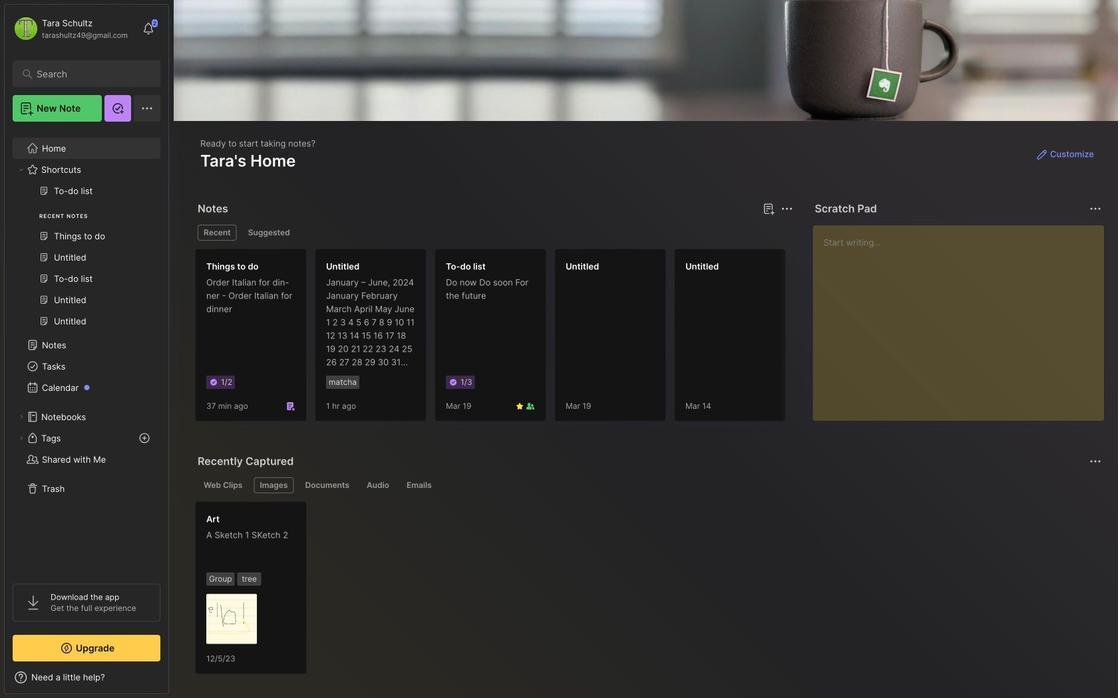 Task type: describe. For each thing, give the bounding box(es) containing it.
0 vertical spatial more actions image
[[779, 201, 795, 217]]

more actions image
[[1088, 201, 1104, 217]]

WHAT'S NEW field
[[5, 668, 168, 689]]

1 tab list from the top
[[198, 225, 791, 241]]

Account field
[[13, 15, 128, 42]]

click to collapse image
[[168, 674, 178, 690]]

group inside tree
[[13, 180, 160, 340]]

tree inside the main element
[[5, 130, 168, 572]]

Start writing… text field
[[824, 226, 1104, 411]]



Task type: locate. For each thing, give the bounding box(es) containing it.
thumbnail image
[[206, 594, 257, 645]]

1 vertical spatial more actions image
[[1088, 454, 1104, 470]]

expand tags image
[[17, 435, 25, 443]]

expand notebooks image
[[17, 413, 25, 421]]

more actions image
[[779, 201, 795, 217], [1088, 454, 1104, 470]]

tab
[[198, 225, 237, 241], [242, 225, 296, 241], [198, 478, 248, 494], [254, 478, 294, 494], [299, 478, 355, 494], [361, 478, 395, 494], [401, 478, 438, 494]]

More actions field
[[778, 200, 796, 218], [1086, 200, 1105, 218], [1086, 453, 1105, 471]]

1 horizontal spatial more actions image
[[1088, 454, 1104, 470]]

row group
[[195, 249, 1118, 430]]

2 tab list from the top
[[198, 478, 1100, 494]]

0 vertical spatial tab list
[[198, 225, 791, 241]]

tab list
[[198, 225, 791, 241], [198, 478, 1100, 494]]

tree
[[5, 130, 168, 572]]

0 horizontal spatial more actions image
[[779, 201, 795, 217]]

Search text field
[[37, 68, 143, 81]]

main element
[[0, 0, 173, 699]]

None search field
[[37, 66, 143, 82]]

group
[[13, 180, 160, 340]]

1 vertical spatial tab list
[[198, 478, 1100, 494]]

none search field inside the main element
[[37, 66, 143, 82]]



Task type: vqa. For each thing, say whether or not it's contained in the screenshot.
first More actions icon from right
yes



